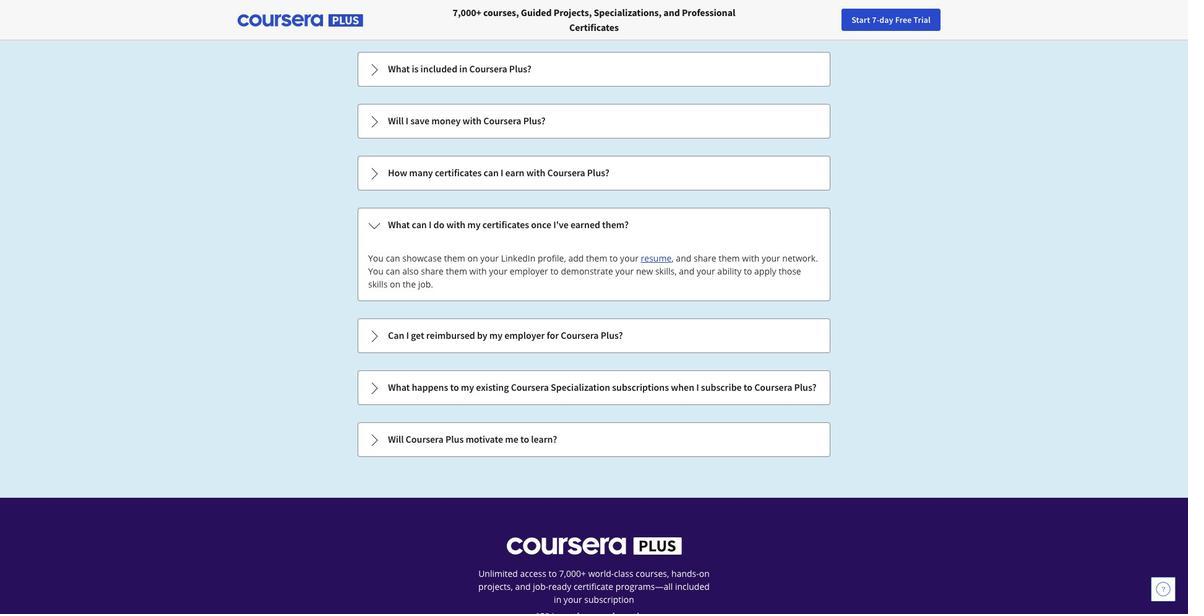Task type: locate. For each thing, give the bounding box(es) containing it.
your inside unlimited access to 7,000+ world-class courses, hands-on projects, and job-ready certificate programs—all included in your subscription
[[564, 594, 582, 606]]

2 will from the top
[[388, 433, 404, 446]]

included inside dropdown button
[[421, 63, 457, 75]]

can left do
[[412, 218, 427, 231]]

to right me
[[520, 433, 529, 446]]

0 horizontal spatial 7,000+
[[453, 6, 481, 19]]

with right do
[[446, 218, 465, 231]]

1 vertical spatial certificates
[[482, 218, 529, 231]]

plus
[[446, 433, 464, 446]]

programs—all
[[616, 581, 673, 593]]

add
[[568, 252, 584, 264]]

your up apply
[[762, 252, 780, 264]]

you inside , and share them with your network. you can also share them with your employer to demonstrate your new skills, and your ability to apply those skills on the job.
[[368, 265, 384, 277]]

1 horizontal spatial included
[[675, 581, 710, 593]]

what left happens
[[388, 381, 410, 394]]

subscriptions
[[612, 381, 669, 394]]

to
[[610, 252, 618, 264], [550, 265, 559, 277], [744, 265, 752, 277], [450, 381, 459, 394], [744, 381, 753, 394], [520, 433, 529, 446], [549, 568, 557, 580]]

7,000+
[[453, 6, 481, 19], [559, 568, 586, 580]]

1 horizontal spatial 7,000+
[[559, 568, 586, 580]]

how many certificates can i earn with coursera plus? button
[[358, 157, 830, 190]]

many
[[409, 166, 433, 179]]

how many certificates can i earn with coursera plus?
[[388, 166, 609, 179]]

certificates inside how many certificates can i earn with coursera plus? 'dropdown button'
[[435, 166, 482, 179]]

0 vertical spatial employer
[[510, 265, 548, 277]]

i right when
[[696, 381, 699, 394]]

my inside what can i do with my certificates once i've earned them? 'dropdown button'
[[467, 218, 481, 231]]

trial
[[914, 14, 931, 25]]

will coursera plus motivate me to learn?
[[388, 433, 557, 446]]

what can i do with my certificates once i've earned them?
[[388, 218, 629, 231]]

7,000+ up ready
[[559, 568, 586, 580]]

1 horizontal spatial in
[[554, 594, 561, 606]]

3 what from the top
[[388, 381, 410, 394]]

what happens to my existing coursera specialization subscriptions when i subscribe to coursera plus?
[[388, 381, 817, 394]]

2 you from the top
[[368, 265, 384, 277]]

certificate
[[574, 581, 613, 593]]

included
[[421, 63, 457, 75], [675, 581, 710, 593]]

certificates
[[435, 166, 482, 179], [482, 218, 529, 231]]

can inside , and share them with your network. you can also share them with your employer to demonstrate your new skills, and your ability to apply those skills on the job.
[[386, 265, 400, 277]]

what left is in the top left of the page
[[388, 63, 410, 75]]

on
[[468, 252, 478, 264], [390, 278, 400, 290], [699, 568, 710, 580]]

with inside 'dropdown button'
[[446, 218, 465, 231]]

,
[[672, 252, 674, 264]]

and left professional on the right top of page
[[664, 6, 680, 19]]

and inside the '7,000+ courses, guided projects, specializations, and professional certificates'
[[664, 6, 680, 19]]

0 horizontal spatial share
[[421, 265, 444, 277]]

1 horizontal spatial certificates
[[482, 218, 529, 231]]

0 vertical spatial what
[[388, 63, 410, 75]]

included down hands-
[[675, 581, 710, 593]]

0 vertical spatial will
[[388, 114, 404, 127]]

your right find
[[942, 14, 958, 25]]

with right earn
[[526, 166, 545, 179]]

list containing what is included in coursera plus?
[[356, 0, 832, 459]]

your down ready
[[564, 594, 582, 606]]

what happens to my existing coursera specialization subscriptions when i subscribe to coursera plus? button
[[358, 371, 830, 405]]

i left do
[[429, 218, 432, 231]]

i inside dropdown button
[[696, 381, 699, 394]]

them right showcase
[[444, 252, 465, 264]]

to down profile,
[[550, 265, 559, 277]]

1 vertical spatial courses,
[[636, 568, 669, 580]]

start 7-day free trial
[[852, 14, 931, 25]]

i inside 'dropdown button'
[[429, 218, 432, 231]]

them up ability
[[719, 252, 740, 264]]

1 vertical spatial 7,000+
[[559, 568, 586, 580]]

also
[[402, 265, 419, 277]]

certificates left "once"
[[482, 218, 529, 231]]

1 will from the top
[[388, 114, 404, 127]]

new
[[636, 265, 653, 277]]

subscription
[[584, 594, 634, 606]]

what inside what happens to my existing coursera specialization subscriptions when i subscribe to coursera plus? dropdown button
[[388, 381, 410, 394]]

1 vertical spatial share
[[421, 265, 444, 277]]

1 vertical spatial in
[[554, 594, 561, 606]]

with up apply
[[742, 252, 759, 264]]

with inside dropdown button
[[463, 114, 482, 127]]

0 horizontal spatial coursera plus image
[[238, 14, 363, 27]]

motivate
[[466, 433, 503, 446]]

with right money
[[463, 114, 482, 127]]

my right do
[[467, 218, 481, 231]]

will left plus
[[388, 433, 404, 446]]

in down ready
[[554, 594, 561, 606]]

demonstrate
[[561, 265, 613, 277]]

0 vertical spatial courses,
[[483, 6, 519, 19]]

to right happens
[[450, 381, 459, 394]]

i left earn
[[501, 166, 503, 179]]

my inside can i get reimbursed by my employer for coursera plus? dropdown button
[[489, 329, 503, 342]]

2 vertical spatial my
[[461, 381, 474, 394]]

free
[[895, 14, 912, 25]]

will left save
[[388, 114, 404, 127]]

i left get
[[406, 329, 409, 342]]

0 vertical spatial certificates
[[435, 166, 482, 179]]

1 horizontal spatial on
[[468, 252, 478, 264]]

0 vertical spatial in
[[459, 63, 467, 75]]

1 vertical spatial coursera plus image
[[506, 538, 682, 555]]

plus? inside 'dropdown button'
[[587, 166, 609, 179]]

coursera inside 'dropdown button'
[[547, 166, 585, 179]]

0 vertical spatial included
[[421, 63, 457, 75]]

i've
[[553, 218, 569, 231]]

employer down you can showcase them on your linkedin profile, add them to your resume
[[510, 265, 548, 277]]

money
[[431, 114, 461, 127]]

1 vertical spatial employer
[[505, 329, 545, 342]]

your
[[942, 14, 958, 25], [480, 252, 499, 264], [620, 252, 639, 264], [762, 252, 780, 264], [489, 265, 507, 277], [615, 265, 634, 277], [697, 265, 715, 277], [564, 594, 582, 606]]

find your new career
[[924, 14, 1002, 25]]

employer left for
[[505, 329, 545, 342]]

my
[[467, 218, 481, 231], [489, 329, 503, 342], [461, 381, 474, 394]]

can left earn
[[484, 166, 499, 179]]

what for what is included in coursera plus?
[[388, 63, 410, 75]]

1 horizontal spatial coursera plus image
[[506, 538, 682, 555]]

find
[[924, 14, 940, 25]]

will coursera plus motivate me to learn? button
[[358, 423, 830, 457]]

projects,
[[554, 6, 592, 19]]

your up new
[[620, 252, 639, 264]]

share
[[694, 252, 716, 264], [421, 265, 444, 277]]

1 what from the top
[[388, 63, 410, 75]]

2 vertical spatial what
[[388, 381, 410, 394]]

can left also
[[386, 265, 400, 277]]

what is included in coursera plus?
[[388, 63, 531, 75]]

1 vertical spatial on
[[390, 278, 400, 290]]

None search field
[[170, 8, 467, 32]]

your left new
[[615, 265, 634, 277]]

what is included in coursera plus? button
[[358, 53, 830, 86]]

is
[[412, 63, 419, 75]]

world-
[[588, 568, 614, 580]]

in
[[459, 63, 467, 75], [554, 594, 561, 606]]

courses, left the "guided"
[[483, 6, 519, 19]]

1 horizontal spatial share
[[694, 252, 716, 264]]

i left save
[[406, 114, 408, 127]]

1 horizontal spatial courses,
[[636, 568, 669, 580]]

resume
[[641, 252, 672, 264]]

0 vertical spatial coursera plus image
[[238, 14, 363, 27]]

will i save money with coursera plus? button
[[358, 105, 830, 138]]

0 horizontal spatial courses,
[[483, 6, 519, 19]]

earned
[[571, 218, 600, 231]]

0 vertical spatial you
[[368, 252, 384, 264]]

1 vertical spatial what
[[388, 218, 410, 231]]

with
[[463, 114, 482, 127], [526, 166, 545, 179], [446, 218, 465, 231], [742, 252, 759, 264], [469, 265, 487, 277]]

how
[[388, 166, 407, 179]]

resume link
[[641, 252, 672, 264]]

1 vertical spatial my
[[489, 329, 503, 342]]

to up ready
[[549, 568, 557, 580]]

what
[[388, 63, 410, 75], [388, 218, 410, 231], [388, 381, 410, 394]]

2 horizontal spatial on
[[699, 568, 710, 580]]

you
[[368, 252, 384, 264], [368, 265, 384, 277]]

1 vertical spatial will
[[388, 433, 404, 446]]

courses, up programs—all
[[636, 568, 669, 580]]

0 vertical spatial 7,000+
[[453, 6, 481, 19]]

list
[[356, 0, 832, 459]]

plus?
[[509, 63, 531, 75], [523, 114, 546, 127], [587, 166, 609, 179], [601, 329, 623, 342], [794, 381, 817, 394]]

what inside what is included in coursera plus? dropdown button
[[388, 63, 410, 75]]

0 horizontal spatial on
[[390, 278, 400, 290]]

7,000+ up what is included in coursera plus?
[[453, 6, 481, 19]]

1 vertical spatial you
[[368, 265, 384, 277]]

coursera plus image for 7,000+
[[238, 14, 363, 27]]

coursera right earn
[[547, 166, 585, 179]]

my inside what happens to my existing coursera specialization subscriptions when i subscribe to coursera plus? dropdown button
[[461, 381, 474, 394]]

0 vertical spatial on
[[468, 252, 478, 264]]

to inside dropdown button
[[520, 433, 529, 446]]

with inside 'dropdown button'
[[526, 166, 545, 179]]

what left do
[[388, 218, 410, 231]]

my right by
[[489, 329, 503, 342]]

certificates right many
[[435, 166, 482, 179]]

7,000+ courses, guided projects, specializations, and professional certificates
[[453, 6, 735, 33]]

career
[[978, 14, 1002, 25]]

them
[[444, 252, 465, 264], [586, 252, 607, 264], [719, 252, 740, 264], [446, 265, 467, 277]]

and right ,
[[676, 252, 691, 264]]

to up 'demonstrate'
[[610, 252, 618, 264]]

plus? inside dropdown button
[[794, 381, 817, 394]]

what inside what can i do with my certificates once i've earned them? 'dropdown button'
[[388, 218, 410, 231]]

will
[[388, 114, 404, 127], [388, 433, 404, 446]]

i
[[406, 114, 408, 127], [501, 166, 503, 179], [429, 218, 432, 231], [406, 329, 409, 342], [696, 381, 699, 394]]

share right ,
[[694, 252, 716, 264]]

can
[[484, 166, 499, 179], [412, 218, 427, 231], [386, 252, 400, 264], [386, 265, 400, 277]]

1 vertical spatial included
[[675, 581, 710, 593]]

can inside 'dropdown button'
[[412, 218, 427, 231]]

in right is in the top left of the page
[[459, 63, 467, 75]]

0 vertical spatial share
[[694, 252, 716, 264]]

2 what from the top
[[388, 218, 410, 231]]

0 horizontal spatial certificates
[[435, 166, 482, 179]]

to right subscribe
[[744, 381, 753, 394]]

2 vertical spatial on
[[699, 568, 710, 580]]

start
[[852, 14, 870, 25]]

0 horizontal spatial included
[[421, 63, 457, 75]]

0 vertical spatial my
[[467, 218, 481, 231]]

and
[[664, 6, 680, 19], [676, 252, 691, 264], [679, 265, 694, 277], [515, 581, 531, 593]]

coursera plus image
[[238, 14, 363, 27], [506, 538, 682, 555]]

0 horizontal spatial in
[[459, 63, 467, 75]]

share up the job.
[[421, 265, 444, 277]]

coursera
[[469, 63, 507, 75], [483, 114, 521, 127], [547, 166, 585, 179], [561, 329, 599, 342], [511, 381, 549, 394], [754, 381, 792, 394], [406, 433, 444, 446]]

start 7-day free trial button
[[842, 9, 941, 31]]

included right is in the top left of the page
[[421, 63, 457, 75]]

1 you from the top
[[368, 252, 384, 264]]

my left existing
[[461, 381, 474, 394]]

and down access
[[515, 581, 531, 593]]



Task type: describe. For each thing, give the bounding box(es) containing it.
showcase
[[402, 252, 442, 264]]

will i save money with coursera plus?
[[388, 114, 546, 127]]

those
[[779, 265, 801, 277]]

save
[[410, 114, 430, 127]]

me
[[505, 433, 518, 446]]

skills
[[368, 278, 388, 290]]

day
[[880, 14, 893, 25]]

employer inside , and share them with your network. you can also share them with your employer to demonstrate your new skills, and your ability to apply those skills on the job.
[[510, 265, 548, 277]]

new
[[960, 14, 976, 25]]

projects,
[[478, 581, 513, 593]]

coursera up how many certificates can i earn with coursera plus?
[[483, 114, 521, 127]]

find your new career link
[[918, 12, 1008, 28]]

job.
[[418, 278, 433, 290]]

your left linkedin
[[480, 252, 499, 264]]

you can showcase them on your linkedin profile, add them to your resume
[[368, 252, 672, 264]]

and inside unlimited access to 7,000+ world-class courses, hands-on projects, and job-ready certificate programs—all included in your subscription
[[515, 581, 531, 593]]

certificates inside what can i do with my certificates once i've earned them? 'dropdown button'
[[482, 218, 529, 231]]

them up 'demonstrate'
[[586, 252, 607, 264]]

with for , and share them with your network. you can also share them with your employer to demonstrate your new skills, and your ability to apply those skills on the job.
[[742, 252, 759, 264]]

what for what can i do with my certificates once i've earned them?
[[388, 218, 410, 231]]

apply
[[754, 265, 776, 277]]

coursera up will i save money with coursera plus?
[[469, 63, 507, 75]]

on inside , and share them with your network. you can also share them with your employer to demonstrate your new skills, and your ability to apply those skills on the job.
[[390, 278, 400, 290]]

reimbursed
[[426, 329, 475, 342]]

in inside dropdown button
[[459, 63, 467, 75]]

your inside find your new career link
[[942, 14, 958, 25]]

can
[[388, 329, 404, 342]]

employer inside dropdown button
[[505, 329, 545, 342]]

skills,
[[655, 265, 677, 277]]

existing
[[476, 381, 509, 394]]

can i get reimbursed by my employer for coursera plus?
[[388, 329, 623, 342]]

coursera right existing
[[511, 381, 549, 394]]

and right skills,
[[679, 265, 694, 277]]

in inside unlimited access to 7,000+ world-class courses, hands-on projects, and job-ready certificate programs—all included in your subscription
[[554, 594, 561, 606]]

the
[[403, 278, 416, 290]]

to left apply
[[744, 265, 752, 277]]

class
[[614, 568, 633, 580]]

profile,
[[538, 252, 566, 264]]

linkedin
[[501, 252, 535, 264]]

them?
[[602, 218, 629, 231]]

coursera plus image for unlimited
[[506, 538, 682, 555]]

, and share them with your network. you can also share them with your employer to demonstrate your new skills, and your ability to apply those skills on the job.
[[368, 252, 818, 290]]

unlimited
[[478, 568, 518, 580]]

guided
[[521, 6, 552, 19]]

7-
[[872, 14, 880, 25]]

specializations,
[[594, 6, 662, 19]]

when
[[671, 381, 694, 394]]

learn?
[[531, 433, 557, 446]]

professional
[[682, 6, 735, 19]]

earn
[[505, 166, 524, 179]]

included inside unlimited access to 7,000+ world-class courses, hands-on projects, and job-ready certificate programs—all included in your subscription
[[675, 581, 710, 593]]

coursera right subscribe
[[754, 381, 792, 394]]

certificates
[[569, 21, 619, 33]]

with down you can showcase them on your linkedin profile, add them to your resume
[[469, 265, 487, 277]]

my for with
[[467, 218, 481, 231]]

ready
[[548, 581, 571, 593]]

specialization
[[551, 381, 610, 394]]

can inside 'dropdown button'
[[484, 166, 499, 179]]

courses, inside unlimited access to 7,000+ world-class courses, hands-on projects, and job-ready certificate programs—all included in your subscription
[[636, 568, 669, 580]]

on inside unlimited access to 7,000+ world-class courses, hands-on projects, and job-ready certificate programs—all included in your subscription
[[699, 568, 710, 580]]

what can i do with my certificates once i've earned them? button
[[358, 209, 830, 242]]

your left ability
[[697, 265, 715, 277]]

to inside unlimited access to 7,000+ world-class courses, hands-on projects, and job-ready certificate programs—all included in your subscription
[[549, 568, 557, 580]]

once
[[531, 218, 551, 231]]

network.
[[782, 252, 818, 264]]

my for by
[[489, 329, 503, 342]]

will for will coursera plus motivate me to learn?
[[388, 433, 404, 446]]

will for will i save money with coursera plus?
[[388, 114, 404, 127]]

courses, inside the '7,000+ courses, guided projects, specializations, and professional certificates'
[[483, 6, 519, 19]]

ability
[[717, 265, 742, 277]]

what for what happens to my existing coursera specialization subscriptions when i subscribe to coursera plus?
[[388, 381, 410, 394]]

help center image
[[1156, 582, 1171, 597]]

hands-
[[671, 568, 699, 580]]

can i get reimbursed by my employer for coursera plus? button
[[358, 319, 830, 353]]

coursera left plus
[[406, 433, 444, 446]]

can left showcase
[[386, 252, 400, 264]]

i inside 'dropdown button'
[[501, 166, 503, 179]]

them right also
[[446, 265, 467, 277]]

subscribe
[[701, 381, 742, 394]]

happens
[[412, 381, 448, 394]]

job-
[[533, 581, 548, 593]]

for
[[547, 329, 559, 342]]

7,000+ inside unlimited access to 7,000+ world-class courses, hands-on projects, and job-ready certificate programs—all included in your subscription
[[559, 568, 586, 580]]

do
[[433, 218, 444, 231]]

with for will i save money with coursera plus?
[[463, 114, 482, 127]]

coursera right for
[[561, 329, 599, 342]]

7,000+ inside the '7,000+ courses, guided projects, specializations, and professional certificates'
[[453, 6, 481, 19]]

access
[[520, 568, 546, 580]]

your down linkedin
[[489, 265, 507, 277]]

by
[[477, 329, 487, 342]]

get
[[411, 329, 424, 342]]

unlimited access to 7,000+ world-class courses, hands-on projects, and job-ready certificate programs—all included in your subscription
[[478, 568, 710, 606]]

with for what can i do with my certificates once i've earned them?
[[446, 218, 465, 231]]



Task type: vqa. For each thing, say whether or not it's contained in the screenshot.
JOIN OVER 3,400 GLOBAL COMPANIES THAT CHOOSE COURSERA FOR BUSINESS on the bottom
no



